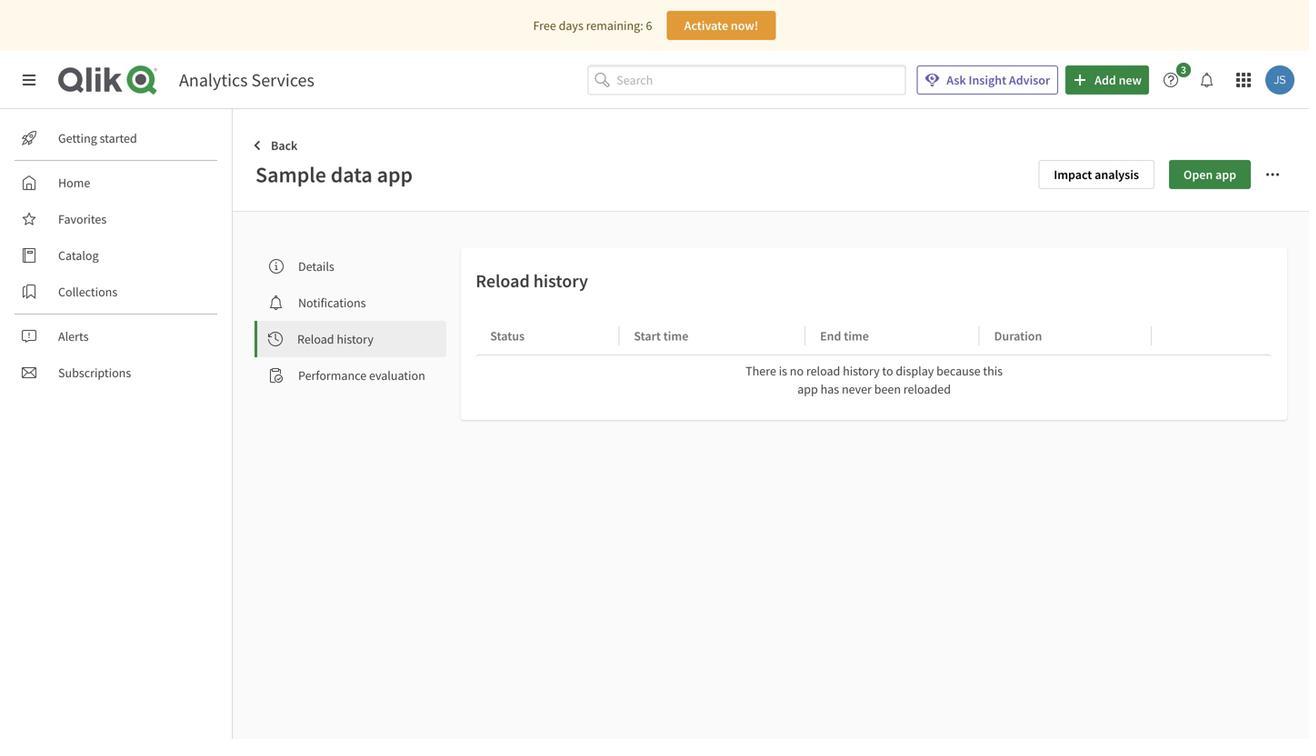 Task type: locate. For each thing, give the bounding box(es) containing it.
time for end time
[[844, 328, 869, 344]]

reloaded
[[904, 381, 951, 397]]

getting started
[[58, 130, 137, 146]]

0 horizontal spatial time
[[664, 328, 689, 344]]

end
[[820, 328, 842, 344]]

app inside there is no reload history to display because this app has never been reloaded
[[798, 381, 818, 397]]

activate
[[684, 17, 729, 34]]

time right "end"
[[844, 328, 869, 344]]

data
[[331, 161, 373, 188]]

getting
[[58, 130, 97, 146]]

open app
[[1184, 166, 1237, 183]]

1 horizontal spatial app
[[798, 381, 818, 397]]

performance
[[298, 367, 367, 384]]

0 vertical spatial reload history
[[476, 270, 588, 292]]

2 time from the left
[[844, 328, 869, 344]]

collections
[[58, 284, 118, 300]]

app
[[377, 161, 413, 188], [1216, 166, 1237, 183], [798, 381, 818, 397]]

time right start
[[664, 328, 689, 344]]

2 horizontal spatial history
[[843, 363, 880, 379]]

more actions image
[[1266, 167, 1280, 182]]

1 vertical spatial reload
[[297, 331, 334, 347]]

favorites
[[58, 211, 107, 227]]

0 vertical spatial history
[[534, 270, 588, 292]]

2 horizontal spatial app
[[1216, 166, 1237, 183]]

is
[[779, 363, 788, 379]]

1 time from the left
[[664, 328, 689, 344]]

has
[[821, 381, 840, 397]]

impact analysis
[[1054, 166, 1139, 183]]

reload history up performance
[[297, 331, 374, 347]]

never
[[842, 381, 872, 397]]

reload
[[476, 270, 530, 292], [297, 331, 334, 347]]

app right open
[[1216, 166, 1237, 183]]

john smith image
[[1266, 65, 1295, 95]]

time
[[664, 328, 689, 344], [844, 328, 869, 344]]

home
[[58, 175, 90, 191]]

2 vertical spatial history
[[843, 363, 880, 379]]

ask insight advisor
[[947, 72, 1051, 88]]

status
[[490, 328, 525, 344]]

1 horizontal spatial reload
[[476, 270, 530, 292]]

start time
[[634, 328, 689, 344]]

3
[[1181, 63, 1187, 77]]

reload down notifications on the left top
[[297, 331, 334, 347]]

analytics
[[179, 69, 248, 91]]

impact
[[1054, 166, 1093, 183]]

reload history up "status"
[[476, 270, 588, 292]]

app right data
[[377, 161, 413, 188]]

analytics services
[[179, 69, 314, 91]]

1 vertical spatial reload history
[[297, 331, 374, 347]]

no
[[790, 363, 804, 379]]

notifications link
[[255, 285, 447, 321]]

add
[[1095, 72, 1117, 88]]

started
[[100, 130, 137, 146]]

sample
[[256, 161, 326, 188]]

to
[[883, 363, 894, 379]]

history
[[534, 270, 588, 292], [337, 331, 374, 347], [843, 363, 880, 379]]

1 horizontal spatial reload history
[[476, 270, 588, 292]]

3 button
[[1157, 63, 1197, 95]]

reload
[[807, 363, 841, 379]]

1 horizontal spatial time
[[844, 328, 869, 344]]

time for start time
[[664, 328, 689, 344]]

app down no
[[798, 381, 818, 397]]

home link
[[15, 168, 218, 197]]

activate now! link
[[667, 11, 776, 40]]

0 horizontal spatial reload history
[[297, 331, 374, 347]]

performance evaluation
[[298, 367, 425, 384]]

reload up "status"
[[476, 270, 530, 292]]

1 vertical spatial history
[[337, 331, 374, 347]]

analysis
[[1095, 166, 1139, 183]]

favorites link
[[15, 205, 218, 234]]

reload history
[[476, 270, 588, 292], [297, 331, 374, 347]]

impact analysis button
[[1039, 160, 1155, 189]]

sample data app button
[[255, 160, 1024, 189], [255, 160, 1024, 189]]

insight
[[969, 72, 1007, 88]]

end time
[[820, 328, 869, 344]]

add new
[[1095, 72, 1142, 88]]



Task type: vqa. For each thing, say whether or not it's contained in the screenshot.
bottom the can
no



Task type: describe. For each thing, give the bounding box(es) containing it.
there is no reload history to display because this app has never been reloaded
[[746, 363, 1003, 397]]

sample data app
[[256, 161, 413, 188]]

app inside button
[[1216, 166, 1237, 183]]

alerts
[[58, 328, 89, 345]]

0 vertical spatial reload
[[476, 270, 530, 292]]

close sidebar menu image
[[22, 73, 36, 87]]

days
[[559, 17, 584, 34]]

duration
[[995, 328, 1042, 344]]

there
[[746, 363, 777, 379]]

because
[[937, 363, 981, 379]]

services
[[251, 69, 314, 91]]

catalog link
[[15, 241, 218, 270]]

0 horizontal spatial history
[[337, 331, 374, 347]]

new
[[1119, 72, 1142, 88]]

getting started link
[[15, 124, 218, 153]]

1 horizontal spatial history
[[534, 270, 588, 292]]

collections link
[[15, 277, 218, 306]]

ask insight advisor button
[[917, 65, 1059, 95]]

navigation pane element
[[0, 116, 232, 395]]

been
[[875, 381, 901, 397]]

free
[[533, 17, 556, 34]]

add new button
[[1066, 65, 1150, 95]]

now!
[[731, 17, 759, 34]]

alerts link
[[15, 322, 218, 351]]

ask
[[947, 72, 966, 88]]

this
[[983, 363, 1003, 379]]

details
[[298, 258, 334, 275]]

reload history link
[[257, 321, 447, 357]]

back
[[271, 137, 298, 154]]

open
[[1184, 166, 1213, 183]]

subscriptions link
[[15, 358, 218, 387]]

notifications
[[298, 295, 366, 311]]

6
[[646, 17, 652, 34]]

display
[[896, 363, 934, 379]]

catalog
[[58, 247, 99, 264]]

performance evaluation link
[[255, 357, 447, 394]]

searchbar element
[[588, 65, 906, 95]]

evaluation
[[369, 367, 425, 384]]

Search text field
[[617, 65, 906, 95]]

remaining:
[[586, 17, 644, 34]]

history inside there is no reload history to display because this app has never been reloaded
[[843, 363, 880, 379]]

activate now!
[[684, 17, 759, 34]]

subscriptions
[[58, 365, 131, 381]]

start
[[634, 328, 661, 344]]

free days remaining: 6
[[533, 17, 652, 34]]

0 horizontal spatial reload
[[297, 331, 334, 347]]

details link
[[255, 248, 447, 285]]

analytics services element
[[179, 69, 314, 91]]

back link
[[247, 131, 305, 160]]

open app button
[[1169, 160, 1251, 189]]

0 horizontal spatial app
[[377, 161, 413, 188]]

advisor
[[1009, 72, 1051, 88]]



